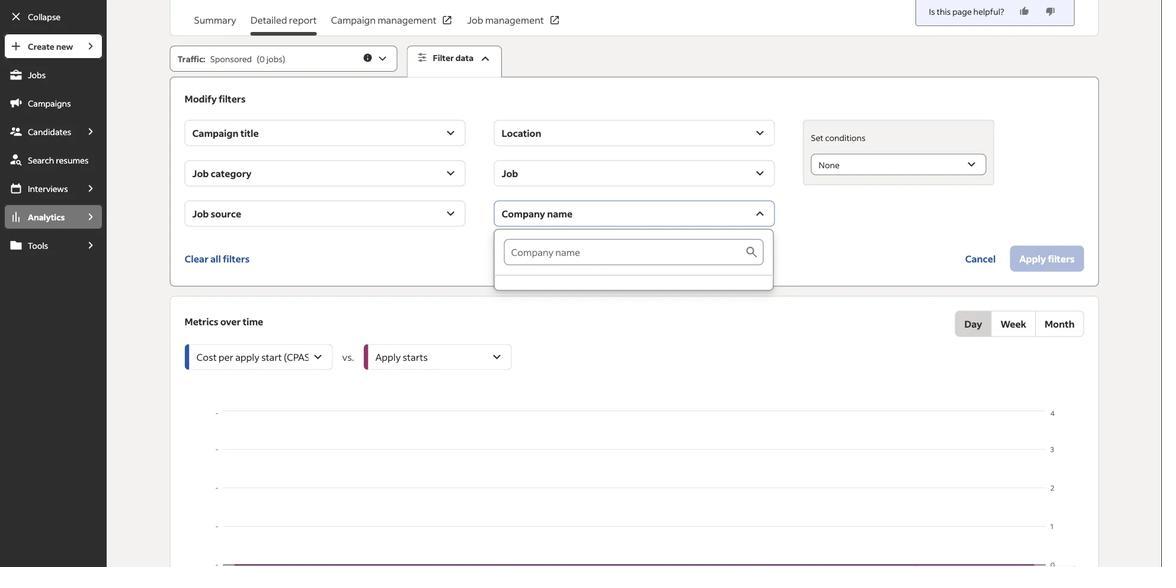 Task type: locate. For each thing, give the bounding box(es) containing it.
analytics link
[[4, 204, 78, 230]]

this filters data based on the type of traffic a job received, not the sponsored status of the job itself. some jobs may receive both sponsored and organic traffic. combined view shows all traffic. image
[[363, 52, 373, 63]]

menu bar
[[0, 33, 107, 567]]

job inside "popup button"
[[502, 167, 518, 179]]

this page is helpful image
[[1019, 5, 1031, 17]]

2 management from the left
[[485, 14, 544, 26]]

set conditions
[[811, 132, 866, 143]]

tools
[[28, 240, 48, 251]]

job up data
[[467, 14, 483, 26]]

job for job management
[[467, 14, 483, 26]]

clear all filters
[[185, 253, 250, 265]]

menu bar containing create new
[[0, 33, 107, 567]]

0 horizontal spatial campaign
[[192, 127, 239, 139]]

create new link
[[4, 33, 78, 59]]

this page is not helpful image
[[1045, 5, 1057, 17]]

job management
[[467, 14, 544, 26]]

search resumes
[[28, 155, 89, 165]]

campaigns
[[28, 98, 71, 108]]

detailed report
[[251, 14, 317, 26]]

summary link
[[194, 13, 236, 36]]

job left source on the top left of the page
[[192, 208, 209, 220]]

job category
[[192, 167, 252, 179]]

job source button
[[185, 201, 466, 227]]

none button
[[811, 154, 987, 175]]

filter data
[[433, 52, 474, 63]]

summary
[[194, 14, 236, 26]]

0 vertical spatial campaign
[[331, 14, 376, 26]]

helpful?
[[974, 6, 1005, 17]]

campaign
[[331, 14, 376, 26], [192, 127, 239, 139]]

job left the category
[[192, 167, 209, 179]]

1 horizontal spatial campaign
[[331, 14, 376, 26]]

filters right modify
[[219, 93, 246, 105]]

conditions
[[825, 132, 866, 143]]

candidates link
[[4, 119, 78, 145]]

)
[[283, 53, 285, 64]]

filters right all
[[223, 253, 250, 265]]

filters
[[219, 93, 246, 105], [223, 253, 250, 265]]

0 horizontal spatial management
[[378, 14, 437, 26]]

job category button
[[185, 160, 466, 186]]

detailed report link
[[251, 13, 317, 36]]

management
[[378, 14, 437, 26], [485, 14, 544, 26]]

job down the location
[[502, 167, 518, 179]]

filters inside button
[[223, 253, 250, 265]]

region
[[185, 408, 1085, 567]]

category
[[211, 167, 252, 179]]

metrics
[[185, 315, 218, 328]]

is this page helpful?
[[929, 6, 1005, 17]]

job for job
[[502, 167, 518, 179]]

detailed
[[251, 14, 287, 26]]

1 vertical spatial filters
[[223, 253, 250, 265]]

collapse
[[28, 11, 61, 22]]

none
[[819, 160, 840, 170]]

create
[[28, 41, 54, 52]]

campaign left title
[[192, 127, 239, 139]]

name
[[547, 208, 573, 220]]

job
[[467, 14, 483, 26], [192, 167, 209, 179], [502, 167, 518, 179], [192, 208, 209, 220]]

is
[[929, 6, 935, 17]]

interviews link
[[4, 175, 78, 202]]

time
[[243, 315, 263, 328]]

1 vertical spatial campaign
[[192, 127, 239, 139]]

modify filters
[[185, 93, 246, 105]]

jobs
[[267, 53, 283, 64]]

job button
[[494, 160, 775, 186]]

campaign inside dropdown button
[[192, 127, 239, 139]]

1 management from the left
[[378, 14, 437, 26]]

management for job management
[[485, 14, 544, 26]]

all
[[210, 253, 221, 265]]

0 vertical spatial filters
[[219, 93, 246, 105]]

management for campaign management
[[378, 14, 437, 26]]

modify
[[185, 93, 217, 105]]

vs.
[[342, 351, 354, 363]]

create new
[[28, 41, 73, 52]]

new
[[56, 41, 73, 52]]

campaign up this filters data based on the type of traffic a job received, not the sponsored status of the job itself. some jobs may receive both sponsored and organic traffic. combined view shows all traffic. image
[[331, 14, 376, 26]]

cancel
[[966, 253, 996, 265]]

1 horizontal spatial management
[[485, 14, 544, 26]]

candidates
[[28, 126, 71, 137]]



Task type: describe. For each thing, give the bounding box(es) containing it.
job management link
[[467, 13, 561, 36]]

company name button
[[494, 201, 775, 227]]

this
[[937, 6, 951, 17]]

location
[[502, 127, 542, 139]]

Company name field
[[504, 239, 745, 265]]

collapse button
[[4, 4, 103, 30]]

week
[[1001, 318, 1027, 330]]

jobs link
[[4, 62, 103, 88]]

resumes
[[56, 155, 89, 165]]

tools link
[[4, 232, 78, 258]]

jobs
[[28, 69, 46, 80]]

data
[[456, 52, 474, 63]]

month
[[1045, 318, 1075, 330]]

filter
[[433, 52, 454, 63]]

report
[[289, 14, 317, 26]]

campaign for campaign management
[[331, 14, 376, 26]]

day
[[965, 318, 983, 330]]

cancel button
[[956, 246, 1006, 272]]

sponsored
[[210, 53, 252, 64]]

over
[[220, 315, 241, 328]]

title
[[241, 127, 259, 139]]

clear all filters button
[[185, 246, 250, 272]]

job for job source
[[192, 208, 209, 220]]

company name
[[502, 208, 573, 220]]

set
[[811, 132, 824, 143]]

(
[[257, 53, 260, 64]]

interviews
[[28, 183, 68, 194]]

job for job category
[[192, 167, 209, 179]]

traffic: sponsored ( 0 jobs )
[[178, 53, 285, 64]]

campaign management
[[331, 14, 437, 26]]

traffic:
[[178, 53, 206, 64]]

metrics over time
[[185, 315, 263, 328]]

location button
[[494, 120, 775, 146]]

search resumes link
[[4, 147, 103, 173]]

search
[[28, 155, 54, 165]]

analytics
[[28, 212, 65, 222]]

campaign for campaign title
[[192, 127, 239, 139]]

0
[[260, 53, 265, 64]]

page
[[953, 6, 972, 17]]

company
[[502, 208, 545, 220]]

campaign management link
[[331, 13, 453, 36]]

clear
[[185, 253, 209, 265]]

filter data button
[[407, 46, 502, 77]]

campaign title
[[192, 127, 259, 139]]

source
[[211, 208, 241, 220]]

job source
[[192, 208, 241, 220]]

campaigns link
[[4, 90, 103, 116]]

campaign title button
[[185, 120, 466, 146]]

company name list box
[[495, 230, 773, 290]]



Task type: vqa. For each thing, say whether or not it's contained in the screenshot.
Create New
yes



